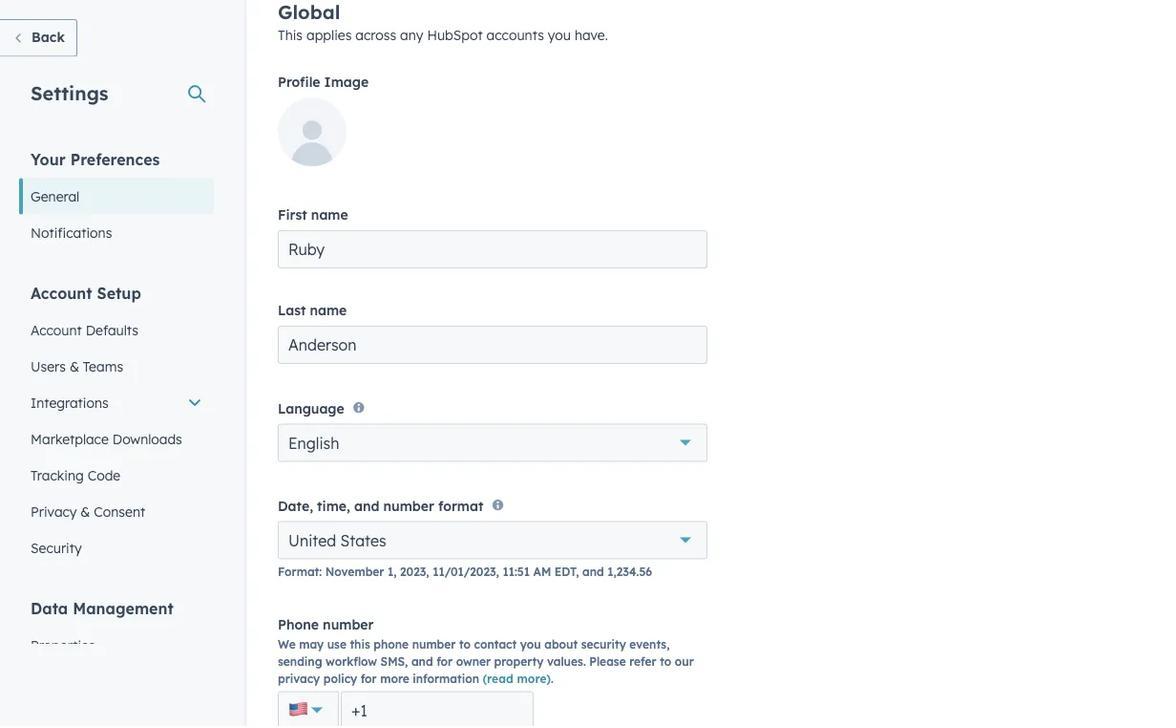 Task type: vqa. For each thing, say whether or not it's contained in the screenshot.
Sending
yes



Task type: describe. For each thing, give the bounding box(es) containing it.
profile image
[[278, 74, 369, 90]]

first name
[[278, 206, 348, 223]]

setup
[[97, 283, 141, 302]]

events,
[[630, 637, 670, 652]]

time,
[[317, 497, 350, 514]]

marketplace downloads
[[31, 430, 182, 447]]

privacy & consent
[[31, 503, 145, 520]]

information
[[413, 672, 480, 686]]

11/01/2023
[[433, 565, 496, 579]]

united states
[[288, 531, 386, 550]]

language
[[278, 400, 345, 416]]

policy
[[324, 672, 357, 686]]

downloads
[[112, 430, 182, 447]]

workflow
[[326, 655, 377, 669]]

states
[[341, 531, 386, 550]]

tracking code link
[[19, 457, 214, 493]]

values.
[[547, 655, 586, 669]]

this
[[278, 27, 303, 43]]

🇺🇸 button
[[278, 691, 339, 726]]

more)
[[517, 672, 551, 686]]

consent
[[94, 503, 145, 520]]

1 vertical spatial number
[[323, 616, 374, 633]]

1 horizontal spatial for
[[437, 655, 453, 669]]

privacy & consent link
[[19, 493, 214, 530]]

edit button
[[278, 97, 347, 173]]

users & teams link
[[19, 348, 214, 384]]

name for first name
[[311, 206, 348, 223]]

am
[[534, 565, 552, 579]]

Last name text field
[[278, 326, 708, 364]]

notifications
[[31, 224, 112, 241]]

date, time, and number format
[[278, 497, 484, 514]]

privacy
[[31, 503, 77, 520]]

back link
[[0, 19, 77, 57]]

properties link
[[19, 627, 214, 663]]

english
[[288, 433, 340, 452]]

contact
[[474, 637, 517, 652]]

accounts
[[487, 27, 544, 43]]

phone
[[374, 637, 409, 652]]

marketplace downloads link
[[19, 421, 214, 457]]

last
[[278, 302, 306, 319]]

sending
[[278, 655, 322, 669]]

about
[[545, 637, 578, 652]]

and inside we may use this phone number to contact you about security events, sending workflow sms, and for owner property values. please refer to our privacy policy for more information
[[412, 655, 433, 669]]

settings
[[31, 81, 108, 105]]

privacy
[[278, 672, 320, 686]]

& for users
[[70, 358, 79, 374]]

edt
[[555, 565, 576, 579]]

marketplace
[[31, 430, 109, 447]]

date,
[[278, 497, 313, 514]]

data
[[31, 598, 68, 618]]

account defaults
[[31, 321, 138, 338]]

sms,
[[381, 655, 408, 669]]

(read more) .
[[483, 672, 554, 686]]

account defaults link
[[19, 312, 214, 348]]

first
[[278, 206, 307, 223]]

owner
[[456, 655, 491, 669]]

english button
[[278, 424, 708, 462]]

1 , from the left
[[426, 565, 430, 579]]

profile
[[278, 74, 320, 90]]

integrations button
[[19, 384, 214, 421]]

across
[[356, 27, 397, 43]]

your
[[31, 149, 66, 169]]

0 horizontal spatial and
[[354, 497, 380, 514]]

applies
[[307, 27, 352, 43]]

0 horizontal spatial to
[[459, 637, 471, 652]]

users & teams
[[31, 358, 123, 374]]

2 horizontal spatial and
[[583, 565, 604, 579]]

security
[[581, 637, 626, 652]]

2023
[[400, 565, 426, 579]]

this
[[350, 637, 370, 652]]



Task type: locate. For each thing, give the bounding box(es) containing it.
account for account defaults
[[31, 321, 82, 338]]

tracking
[[31, 467, 84, 483]]

you inside global this applies across any hubspot accounts you have.
[[548, 27, 571, 43]]

0 vertical spatial to
[[459, 637, 471, 652]]

data management element
[[19, 598, 214, 726]]

(read
[[483, 672, 514, 686]]

back
[[32, 29, 65, 45]]

🇺🇸
[[288, 697, 308, 721]]

our
[[675, 655, 694, 669]]

1 vertical spatial for
[[361, 672, 377, 686]]

2 vertical spatial number
[[412, 637, 456, 652]]

2 , from the left
[[496, 565, 499, 579]]

your preferences
[[31, 149, 160, 169]]

account up users
[[31, 321, 82, 338]]

more
[[380, 672, 410, 686]]

refer
[[630, 655, 657, 669]]

None telephone field
[[341, 691, 534, 726]]

& right privacy
[[81, 503, 90, 520]]

hubspot
[[427, 27, 483, 43]]

name right last
[[310, 302, 347, 319]]

1 horizontal spatial to
[[660, 655, 672, 669]]

to up owner
[[459, 637, 471, 652]]

0 vertical spatial you
[[548, 27, 571, 43]]

(read more) link
[[483, 672, 551, 686]]

general link
[[19, 178, 214, 214]]

2 horizontal spatial ,
[[576, 565, 579, 579]]

number up 'use'
[[323, 616, 374, 633]]

1,
[[388, 565, 397, 579]]

we
[[278, 637, 296, 652]]

1 horizontal spatial ,
[[496, 565, 499, 579]]

format
[[278, 565, 319, 579]]

security link
[[19, 530, 214, 566]]

use
[[327, 637, 347, 652]]

phone number element
[[278, 691, 708, 726]]

0 horizontal spatial you
[[520, 637, 541, 652]]

general
[[31, 188, 80, 204]]

name right first
[[311, 206, 348, 223]]

1 vertical spatial &
[[81, 503, 90, 520]]

1 horizontal spatial &
[[81, 503, 90, 520]]

for down workflow
[[361, 672, 377, 686]]

global this applies across any hubspot accounts you have.
[[278, 0, 608, 43]]

name for last name
[[310, 302, 347, 319]]

1 vertical spatial you
[[520, 637, 541, 652]]

your preferences element
[[19, 149, 214, 251]]

may
[[299, 637, 324, 652]]

tracking code
[[31, 467, 121, 483]]

2 account from the top
[[31, 321, 82, 338]]

defaults
[[86, 321, 138, 338]]

management
[[73, 598, 174, 618]]

1,234.56
[[608, 565, 653, 579]]

last name
[[278, 302, 347, 319]]

phone number
[[278, 616, 374, 633]]

property
[[494, 655, 544, 669]]

& for privacy
[[81, 503, 90, 520]]

integrations
[[31, 394, 109, 411]]

you up property
[[520, 637, 541, 652]]

any
[[400, 27, 424, 43]]

0 vertical spatial &
[[70, 358, 79, 374]]

0 vertical spatial for
[[437, 655, 453, 669]]

1 horizontal spatial you
[[548, 27, 571, 43]]

number
[[384, 497, 435, 514], [323, 616, 374, 633], [412, 637, 456, 652]]

phone
[[278, 616, 319, 633]]

united
[[288, 531, 336, 550]]

:
[[319, 565, 322, 579]]

0 vertical spatial number
[[384, 497, 435, 514]]

united states button
[[278, 521, 708, 559]]

.
[[551, 672, 554, 686]]

number left "format"
[[384, 497, 435, 514]]

you left have.
[[548, 27, 571, 43]]

preferences
[[70, 149, 160, 169]]

account setup element
[[19, 282, 214, 566]]

and
[[354, 497, 380, 514], [583, 565, 604, 579], [412, 655, 433, 669]]

First name text field
[[278, 230, 708, 268]]

1 account from the top
[[31, 283, 92, 302]]

and right sms,
[[412, 655, 433, 669]]

you inside we may use this phone number to contact you about security events, sending workflow sms, and for owner property values. please refer to our privacy policy for more information
[[520, 637, 541, 652]]

for
[[437, 655, 453, 669], [361, 672, 377, 686]]

1 vertical spatial name
[[310, 302, 347, 319]]

account setup
[[31, 283, 141, 302]]

0 horizontal spatial ,
[[426, 565, 430, 579]]

code
[[88, 467, 121, 483]]

1 vertical spatial and
[[583, 565, 604, 579]]

0 vertical spatial account
[[31, 283, 92, 302]]

number up information
[[412, 637, 456, 652]]

3 , from the left
[[576, 565, 579, 579]]

account for account setup
[[31, 283, 92, 302]]

account
[[31, 283, 92, 302], [31, 321, 82, 338]]

users
[[31, 358, 66, 374]]

name
[[311, 206, 348, 223], [310, 302, 347, 319]]

format
[[438, 497, 484, 514]]

global
[[278, 0, 341, 24]]

0 horizontal spatial &
[[70, 358, 79, 374]]

1 vertical spatial account
[[31, 321, 82, 338]]

please
[[590, 655, 626, 669]]

for up information
[[437, 655, 453, 669]]

account up account defaults
[[31, 283, 92, 302]]

0 vertical spatial and
[[354, 497, 380, 514]]

teams
[[83, 358, 123, 374]]

security
[[31, 539, 82, 556]]

1 horizontal spatial and
[[412, 655, 433, 669]]

0 vertical spatial name
[[311, 206, 348, 223]]

1 vertical spatial to
[[660, 655, 672, 669]]

we may use this phone number to contact you about security events, sending workflow sms, and for owner property values. please refer to our privacy policy for more information
[[278, 637, 694, 686]]

2 vertical spatial and
[[412, 655, 433, 669]]

and right the time,
[[354, 497, 380, 514]]

number inside we may use this phone number to contact you about security events, sending workflow sms, and for owner property values. please refer to our privacy policy for more information
[[412, 637, 456, 652]]

have.
[[575, 27, 608, 43]]

, left 11:51 at the left bottom of the page
[[496, 565, 499, 579]]

format : november 1, 2023 , 11/01/2023 , 11:51 am edt , and 1,234.56
[[278, 565, 653, 579]]

image
[[324, 74, 369, 90]]

0 horizontal spatial for
[[361, 672, 377, 686]]

data management
[[31, 598, 174, 618]]

notifications link
[[19, 214, 214, 251]]

properties
[[31, 637, 95, 653]]

to left our
[[660, 655, 672, 669]]

&
[[70, 358, 79, 374], [81, 503, 90, 520]]

11:51
[[503, 565, 530, 579]]

, right 1,
[[426, 565, 430, 579]]

and right edt
[[583, 565, 604, 579]]

& right users
[[70, 358, 79, 374]]

november
[[325, 565, 384, 579]]

, right am
[[576, 565, 579, 579]]



